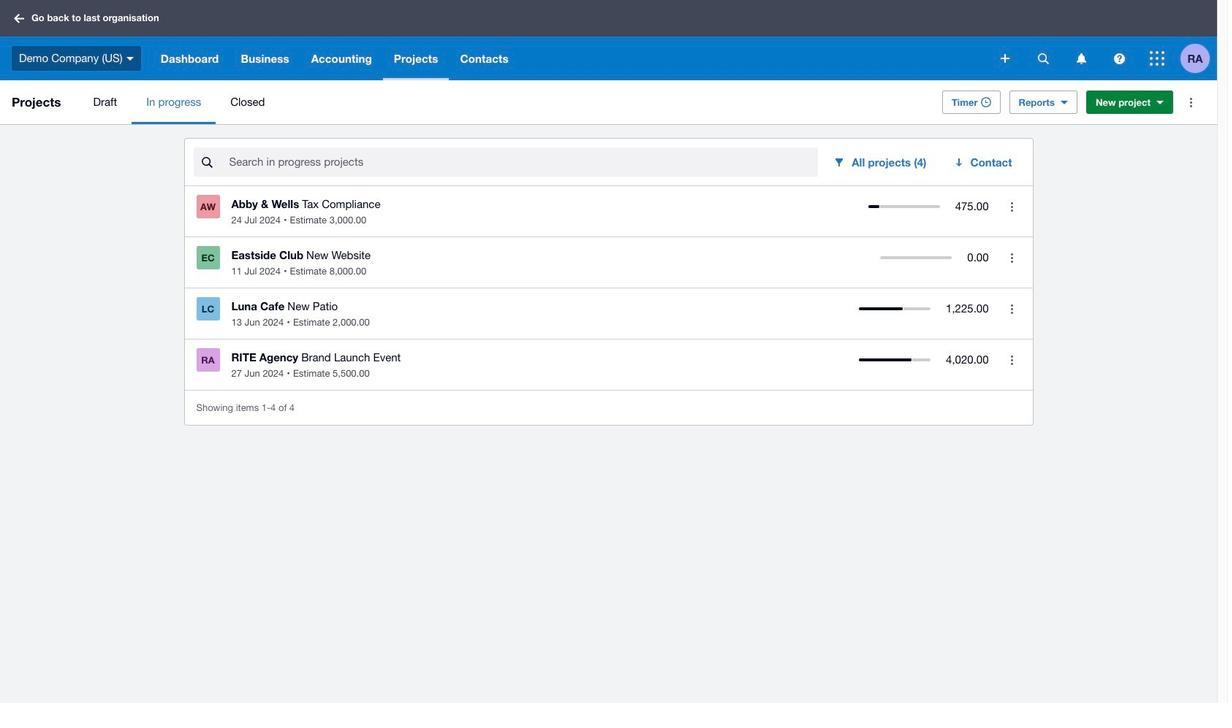 Task type: vqa. For each thing, say whether or not it's contained in the screenshot.
1st More options image
yes



Task type: locate. For each thing, give the bounding box(es) containing it.
banner
[[0, 0, 1217, 80]]

0 vertical spatial more options image
[[1176, 88, 1205, 117]]

more options image
[[1176, 88, 1205, 117], [997, 192, 1027, 221]]

1 horizontal spatial more options image
[[1176, 88, 1205, 117]]

0 horizontal spatial more options image
[[997, 192, 1027, 221]]

svg image
[[1150, 51, 1164, 66], [1038, 53, 1049, 64], [1076, 53, 1086, 64], [1114, 53, 1125, 64], [1001, 54, 1009, 63], [126, 57, 134, 60]]

more options image
[[997, 243, 1027, 273]]

svg image
[[14, 14, 24, 23]]



Task type: describe. For each thing, give the bounding box(es) containing it.
1 vertical spatial more options image
[[997, 192, 1027, 221]]

Search in progress projects search field
[[228, 148, 818, 176]]



